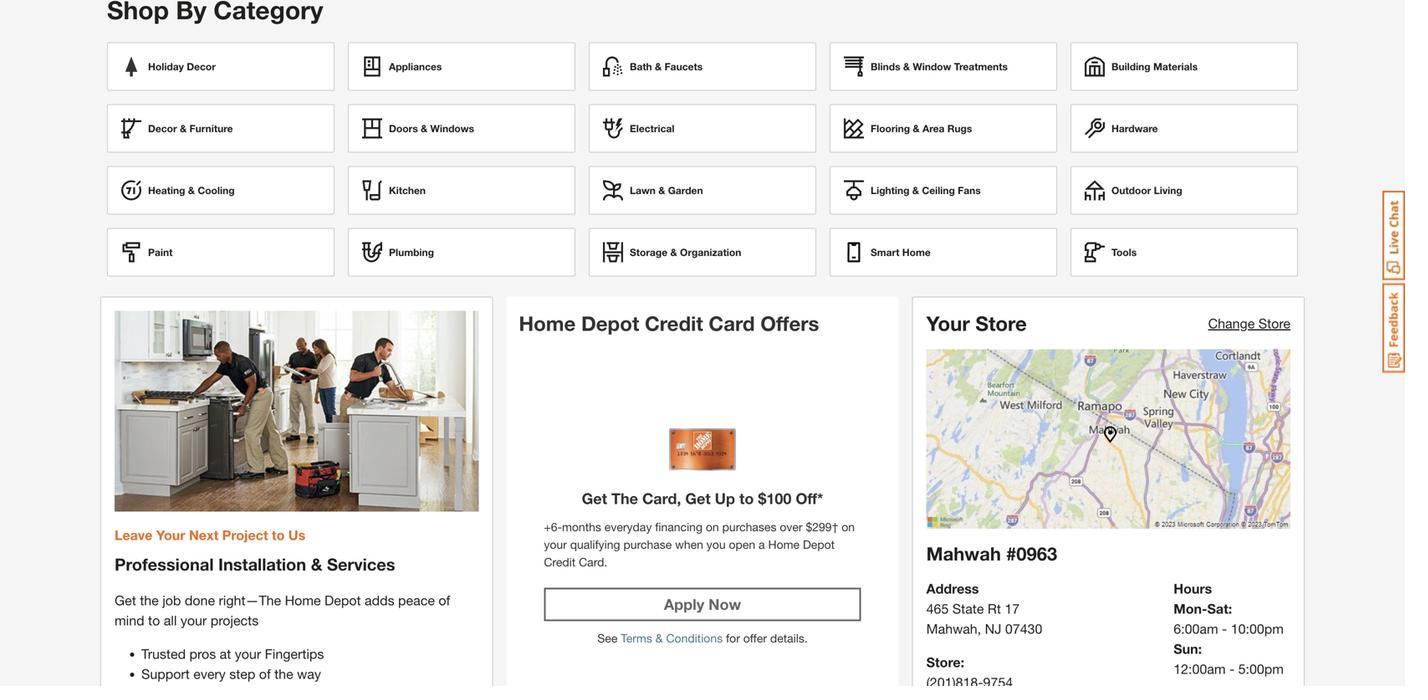 Task type: vqa. For each thing, say whether or not it's contained in the screenshot.
the leftmost cu.
no



Task type: describe. For each thing, give the bounding box(es) containing it.
storage
[[630, 246, 668, 258]]

smart home link
[[830, 228, 1058, 277]]

rt
[[988, 601, 1001, 617]]

& for doors
[[421, 123, 428, 134]]

services
[[327, 554, 395, 574]]

2 horizontal spatial get
[[686, 489, 711, 507]]

heating & cooling
[[148, 184, 235, 196]]

the inside trusted pros at your fingertips support every step of the way
[[275, 666, 293, 682]]

plumbing link
[[348, 228, 576, 277]]

bath & faucets link
[[589, 42, 817, 91]]

credit card icon image
[[669, 429, 736, 479]]

address
[[927, 581, 979, 596]]

treatments
[[954, 61, 1008, 72]]

+6-
[[544, 520, 562, 534]]

bath & faucets
[[630, 61, 703, 72]]

everyday
[[605, 520, 652, 534]]

trusted pros at your fingertips support every step of the way
[[141, 646, 324, 682]]

outdoor living link
[[1071, 166, 1299, 215]]

off*
[[796, 489, 824, 507]]

fingertips
[[265, 646, 324, 662]]

6:00am
[[1174, 621, 1219, 637]]

get for get the job done right—the home depot adds peace of mind     to all your projects
[[115, 592, 136, 608]]

& for blinds
[[904, 61, 910, 72]]

storage & organization
[[630, 246, 742, 258]]

us
[[288, 527, 306, 543]]

decor & furniture
[[148, 123, 233, 134]]

home depot credit card offers
[[519, 311, 820, 335]]

heating & cooling link
[[107, 166, 335, 215]]

get for get the card, get up to $100 off*
[[582, 489, 607, 507]]

months
[[562, 520, 602, 534]]

paint
[[148, 246, 173, 258]]

outdoor living
[[1112, 184, 1183, 196]]

feedback link image
[[1383, 283, 1406, 373]]

open
[[729, 537, 756, 551]]

depot inside get the job done right—the home depot adds peace of mind     to all your projects
[[325, 592, 361, 608]]

#
[[1007, 543, 1017, 565]]

lawn
[[630, 184, 656, 196]]

card,
[[643, 489, 681, 507]]

flooring & area rugs link
[[830, 104, 1058, 153]]

your inside get the job done right—the home depot adds peace of mind     to all your projects
[[181, 612, 207, 628]]

kitchen
[[389, 184, 426, 196]]

apply now
[[664, 595, 741, 613]]

mind
[[115, 612, 144, 628]]

done
[[185, 592, 215, 608]]

0963
[[1017, 543, 1058, 565]]

of inside trusted pros at your fingertips support every step of the way
[[259, 666, 271, 682]]

all
[[164, 612, 177, 628]]

electrical
[[630, 123, 675, 134]]

heating
[[148, 184, 185, 196]]

lawn & garden
[[630, 184, 703, 196]]

blinds & window treatments link
[[830, 42, 1058, 91]]

card
[[709, 311, 755, 335]]

& right terms
[[656, 631, 663, 645]]

living
[[1154, 184, 1183, 196]]

decor & furniture link
[[107, 104, 335, 153]]

the
[[612, 489, 638, 507]]

17
[[1005, 601, 1020, 617]]

appliances
[[389, 61, 442, 72]]

map pin image
[[1102, 426, 1119, 443]]

the inside get the job done right—the home depot adds peace of mind     to all your projects
[[140, 592, 159, 608]]

live chat image
[[1383, 191, 1406, 280]]

when
[[675, 537, 704, 551]]

$299†
[[806, 520, 839, 534]]

holiday
[[148, 61, 184, 72]]

holiday decor
[[148, 61, 216, 72]]

mon-
[[1174, 601, 1208, 617]]

decor inside "link"
[[187, 61, 216, 72]]

organization
[[680, 246, 742, 258]]

0 horizontal spatial store
[[927, 654, 961, 670]]

rugs
[[948, 123, 973, 134]]

2 horizontal spatial to
[[740, 489, 754, 507]]

offer
[[744, 631, 767, 645]]

& for heating
[[188, 184, 195, 196]]

lighting
[[871, 184, 910, 196]]

see
[[598, 631, 618, 645]]

change store
[[1209, 315, 1291, 331]]

change store link
[[1209, 315, 1291, 331]]

building materials
[[1112, 61, 1198, 72]]

07430
[[1006, 621, 1043, 637]]

kitchen link
[[348, 166, 576, 215]]

store for your store
[[976, 311, 1027, 335]]

apply
[[664, 595, 705, 613]]

& for lawn
[[659, 184, 666, 196]]

adds
[[365, 592, 395, 608]]

1 on from the left
[[706, 520, 719, 534]]

12:00am
[[1174, 661, 1226, 677]]

1 vertical spatial -
[[1230, 661, 1235, 677]]

1 vertical spatial your
[[156, 527, 185, 543]]

paint link
[[107, 228, 335, 277]]

lighting & ceiling fans link
[[830, 166, 1058, 215]]

trusted
[[141, 646, 186, 662]]

& for decor
[[180, 123, 187, 134]]

10:00pm
[[1231, 621, 1284, 637]]

next
[[189, 527, 219, 543]]

projects
[[211, 612, 259, 628]]

area
[[923, 123, 945, 134]]

& for bath
[[655, 61, 662, 72]]

to inside get the job done right—the home depot adds peace of mind     to all your projects
[[148, 612, 160, 628]]

1 horizontal spatial credit
[[645, 311, 703, 335]]

ceiling
[[922, 184, 955, 196]]

right—the
[[219, 592, 281, 608]]



Task type: locate. For each thing, give the bounding box(es) containing it.
now
[[709, 595, 741, 613]]

:
[[961, 654, 965, 670]]

blinds
[[871, 61, 901, 72]]

professional
[[115, 554, 214, 574]]

1 horizontal spatial your
[[235, 646, 261, 662]]

installation
[[218, 554, 306, 574]]

1 vertical spatial your
[[181, 612, 207, 628]]

1 mahwah from the top
[[927, 543, 1001, 565]]

flooring & area rugs
[[871, 123, 973, 134]]

on up you
[[706, 520, 719, 534]]

hours mon-sat: 6:00am - 10:00pm sun: 12:00am - 5:00pm
[[1174, 581, 1284, 677]]

+6-months everyday financing on purchases over $299† on your qualifying purchase when you open a home depot credit card.
[[544, 520, 855, 569]]

leave
[[115, 527, 153, 543]]

decor left furniture
[[148, 123, 177, 134]]

,
[[978, 621, 982, 637]]

2 mahwah from the top
[[927, 621, 978, 637]]

your down done at the left bottom of the page
[[181, 612, 207, 628]]

furniture
[[190, 123, 233, 134]]

details.
[[771, 631, 808, 645]]

professional installation & services
[[115, 554, 395, 574]]

0 horizontal spatial on
[[706, 520, 719, 534]]

at
[[220, 646, 231, 662]]

your down +6-
[[544, 537, 567, 551]]

the left job at bottom left
[[140, 592, 159, 608]]

depot inside +6-months everyday financing on purchases over $299† on your qualifying purchase when you open a home depot credit card.
[[803, 537, 835, 551]]

& left 'ceiling'
[[913, 184, 920, 196]]

credit inside +6-months everyday financing on purchases over $299† on your qualifying purchase when you open a home depot credit card.
[[544, 555, 576, 569]]

mahwah
[[927, 543, 1001, 565], [927, 621, 978, 637]]

terms
[[621, 631, 652, 645]]

0 vertical spatial -
[[1222, 621, 1228, 637]]

2 horizontal spatial store
[[1259, 315, 1291, 331]]

your store
[[927, 311, 1027, 335]]

credit left card.
[[544, 555, 576, 569]]

& right lawn
[[659, 184, 666, 196]]

state
[[953, 601, 984, 617]]

2 horizontal spatial depot
[[803, 537, 835, 551]]

mahwah up address
[[927, 543, 1001, 565]]

get left the the
[[582, 489, 607, 507]]

1 vertical spatial depot
[[803, 537, 835, 551]]

building materials link
[[1071, 42, 1299, 91]]

& for storage
[[671, 246, 677, 258]]

1 vertical spatial to
[[272, 527, 285, 543]]

5:00pm
[[1239, 661, 1284, 677]]

map preview image
[[927, 349, 1291, 529]]

1 horizontal spatial of
[[439, 592, 450, 608]]

0 vertical spatial the
[[140, 592, 159, 608]]

0 horizontal spatial depot
[[325, 592, 361, 608]]

job
[[162, 592, 181, 608]]

1 horizontal spatial get
[[582, 489, 607, 507]]

tools link
[[1071, 228, 1299, 277]]

-
[[1222, 621, 1228, 637], [1230, 661, 1235, 677]]

2 horizontal spatial your
[[544, 537, 567, 551]]

outdoor
[[1112, 184, 1152, 196]]

your up professional
[[156, 527, 185, 543]]

your up step
[[235, 646, 261, 662]]

plumbing
[[389, 246, 434, 258]]

hardware link
[[1071, 104, 1299, 153]]

step
[[229, 666, 255, 682]]

nj
[[985, 621, 1002, 637]]

qualifying
[[570, 537, 620, 551]]

0 horizontal spatial your
[[181, 612, 207, 628]]

get left up
[[686, 489, 711, 507]]

change
[[1209, 315, 1255, 331]]

the down fingertips
[[275, 666, 293, 682]]

1 horizontal spatial on
[[842, 520, 855, 534]]

& left the services
[[311, 554, 322, 574]]

to left us
[[272, 527, 285, 543]]

on
[[706, 520, 719, 534], [842, 520, 855, 534]]

you
[[707, 537, 726, 551]]

0 horizontal spatial the
[[140, 592, 159, 608]]

0 vertical spatial of
[[439, 592, 450, 608]]

0 vertical spatial depot
[[581, 311, 639, 335]]

peace
[[398, 592, 435, 608]]

of right peace
[[439, 592, 450, 608]]

purchases
[[723, 520, 777, 534]]

to
[[740, 489, 754, 507], [272, 527, 285, 543], [148, 612, 160, 628]]

0 vertical spatial your
[[544, 537, 567, 551]]

your
[[927, 311, 970, 335], [156, 527, 185, 543]]

store
[[976, 311, 1027, 335], [1259, 315, 1291, 331], [927, 654, 961, 670]]

1 horizontal spatial decor
[[187, 61, 216, 72]]

1 vertical spatial the
[[275, 666, 293, 682]]

windows
[[431, 123, 474, 134]]

see terms & conditions for offer details.
[[598, 631, 808, 645]]

2 vertical spatial depot
[[325, 592, 361, 608]]

& left furniture
[[180, 123, 187, 134]]

over
[[780, 520, 803, 534]]

financing
[[655, 520, 703, 534]]

0 vertical spatial your
[[927, 311, 970, 335]]

your inside +6-months everyday financing on purchases over $299† on your qualifying purchase when you open a home depot credit card.
[[544, 537, 567, 551]]

& right bath
[[655, 61, 662, 72]]

storage & organization link
[[589, 228, 817, 277]]

doors
[[389, 123, 418, 134]]

2 on from the left
[[842, 520, 855, 534]]

of inside get the job done right—the home depot adds peace of mind     to all your projects
[[439, 592, 450, 608]]

to right up
[[740, 489, 754, 507]]

appliances link
[[348, 42, 576, 91]]

depot down $299†
[[803, 537, 835, 551]]

0 horizontal spatial -
[[1222, 621, 1228, 637]]

leave your next project to us
[[115, 527, 306, 543]]

1 horizontal spatial to
[[272, 527, 285, 543]]

1 vertical spatial of
[[259, 666, 271, 682]]

of right step
[[259, 666, 271, 682]]

- left 5:00pm
[[1230, 661, 1235, 677]]

terms & conditions button
[[621, 629, 723, 647]]

holiday decor link
[[107, 42, 335, 91]]

get the card, get up to $100 off*
[[582, 489, 824, 507]]

address 465 state rt 17 mahwah , nj 07430
[[927, 581, 1043, 637]]

decor
[[187, 61, 216, 72], [148, 123, 177, 134]]

doors & windows link
[[348, 104, 576, 153]]

& for lighting
[[913, 184, 920, 196]]

home
[[903, 246, 931, 258], [519, 311, 576, 335], [768, 537, 800, 551], [285, 592, 321, 608]]

blinds & window treatments
[[871, 61, 1008, 72]]

1 horizontal spatial the
[[275, 666, 293, 682]]

get up mind
[[115, 592, 136, 608]]

1 horizontal spatial depot
[[581, 311, 639, 335]]

project
[[222, 527, 268, 543]]

& right doors
[[421, 123, 428, 134]]

way
[[297, 666, 321, 682]]

0 horizontal spatial your
[[156, 527, 185, 543]]

0 horizontal spatial credit
[[544, 555, 576, 569]]

0 vertical spatial to
[[740, 489, 754, 507]]

conditions
[[666, 631, 723, 645]]

mahwah down 465 on the bottom
[[927, 621, 978, 637]]

faucets
[[665, 61, 703, 72]]

depot left adds
[[325, 592, 361, 608]]

card.
[[579, 555, 608, 569]]

store :
[[927, 654, 968, 670]]

home inside +6-months everyday financing on purchases over $299† on your qualifying purchase when you open a home depot credit card.
[[768, 537, 800, 551]]

purchase
[[624, 537, 672, 551]]

a
[[759, 537, 765, 551]]

- down sat:
[[1222, 621, 1228, 637]]

depot down storage
[[581, 311, 639, 335]]

lawn & garden link
[[589, 166, 817, 215]]

$100
[[758, 489, 792, 507]]

0 vertical spatial mahwah
[[927, 543, 1001, 565]]

& right blinds
[[904, 61, 910, 72]]

0 vertical spatial credit
[[645, 311, 703, 335]]

holiday decor placeholder image
[[121, 56, 141, 77]]

support
[[141, 666, 190, 682]]

& right storage
[[671, 246, 677, 258]]

on right $299†
[[842, 520, 855, 534]]

sat:
[[1208, 601, 1233, 617]]

credit left card
[[645, 311, 703, 335]]

& for flooring
[[913, 123, 920, 134]]

1 horizontal spatial your
[[927, 311, 970, 335]]

0 horizontal spatial get
[[115, 592, 136, 608]]

1 vertical spatial mahwah
[[927, 621, 978, 637]]

0 vertical spatial decor
[[187, 61, 216, 72]]

smart
[[871, 246, 900, 258]]

to left the all
[[148, 612, 160, 628]]

home inside get the job done right—the home depot adds peace of mind     to all your projects
[[285, 592, 321, 608]]

0 horizontal spatial of
[[259, 666, 271, 682]]

your inside trusted pros at your fingertips support every step of the way
[[235, 646, 261, 662]]

1 horizontal spatial store
[[976, 311, 1027, 335]]

decor right holiday
[[187, 61, 216, 72]]

sun:
[[1174, 641, 1202, 657]]

1 vertical spatial credit
[[544, 555, 576, 569]]

1 vertical spatial decor
[[148, 123, 177, 134]]

mahwah inside address 465 state rt 17 mahwah , nj 07430
[[927, 621, 978, 637]]

& left cooling at left
[[188, 184, 195, 196]]

store for change store
[[1259, 315, 1291, 331]]

0 horizontal spatial to
[[148, 612, 160, 628]]

get inside get the job done right—the home depot adds peace of mind     to all your projects
[[115, 592, 136, 608]]

smart home placeholder image
[[844, 242, 864, 262]]

2 vertical spatial to
[[148, 612, 160, 628]]

0 horizontal spatial decor
[[148, 123, 177, 134]]

& left area
[[913, 123, 920, 134]]

garden
[[668, 184, 703, 196]]

2 vertical spatial your
[[235, 646, 261, 662]]

your down smart home link
[[927, 311, 970, 335]]

cooling
[[198, 184, 235, 196]]

credit
[[645, 311, 703, 335], [544, 555, 576, 569]]

1 horizontal spatial -
[[1230, 661, 1235, 677]]

building
[[1112, 61, 1151, 72]]

465
[[927, 601, 949, 617]]

offers
[[761, 311, 820, 335]]



